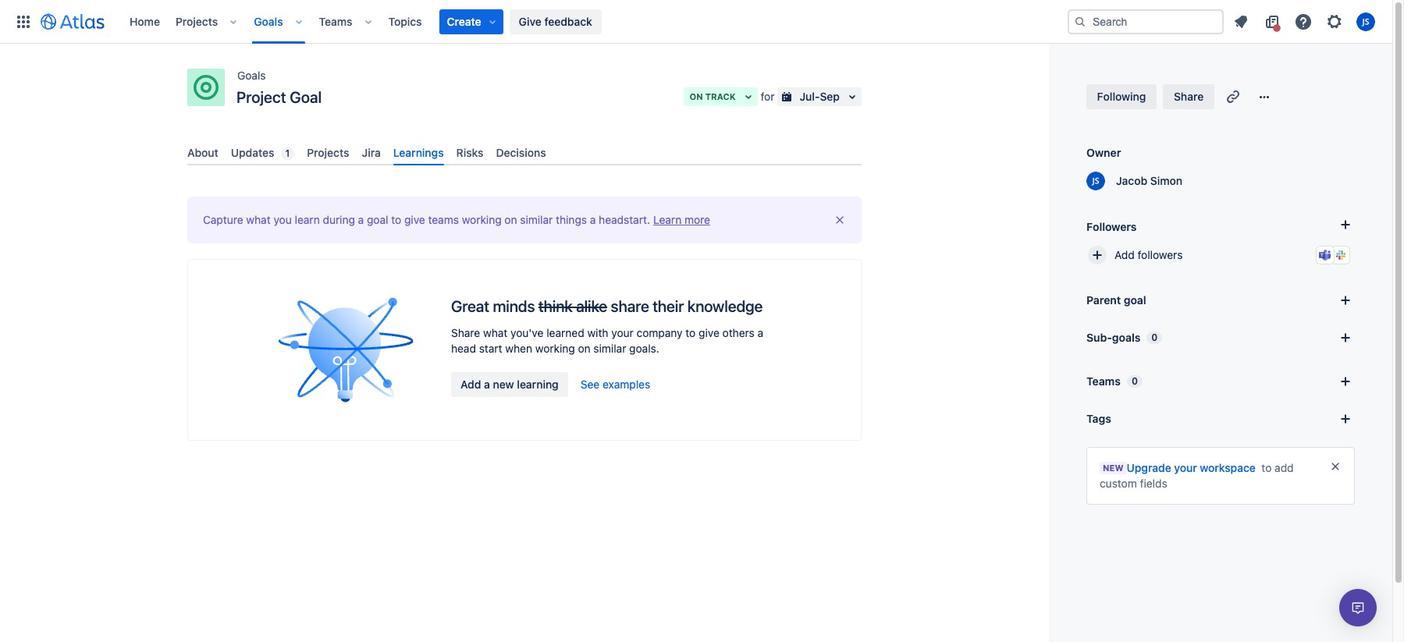 Task type: vqa. For each thing, say whether or not it's contained in the screenshot.
Goals link
yes



Task type: describe. For each thing, give the bounding box(es) containing it.
switch to... image
[[14, 12, 33, 31]]

0 for teams
[[1132, 376, 1138, 387]]

jira
[[362, 146, 381, 159]]

track
[[706, 91, 736, 101]]

updates
[[231, 146, 274, 159]]

0 horizontal spatial goal
[[367, 213, 388, 227]]

on inside "share what you've learned with your company to give others a head start when working on similar goals."
[[578, 342, 591, 355]]

learn
[[295, 213, 320, 227]]

create button
[[439, 9, 503, 34]]

share button
[[1163, 84, 1215, 109]]

give for others
[[699, 327, 720, 340]]

with
[[587, 327, 609, 340]]

their
[[653, 298, 684, 316]]

sub-goals
[[1087, 331, 1141, 344]]

goals for goals
[[254, 14, 283, 28]]

slack logo showing nan channels are connected to this goal image
[[1335, 249, 1348, 262]]

1
[[285, 148, 290, 159]]

risks
[[456, 146, 484, 159]]

parent
[[1087, 294, 1121, 307]]

during
[[323, 213, 355, 227]]

1 vertical spatial goal
[[1124, 294, 1147, 307]]

tab list containing about
[[181, 140, 868, 166]]

a inside "share what you've learned with your company to give others a head start when working on similar goals."
[[758, 327, 764, 340]]

new upgrade your workspace
[[1103, 461, 1256, 475]]

learning
[[517, 378, 559, 391]]

parent goal
[[1087, 294, 1147, 307]]

great minds think alike share their knowledge
[[451, 298, 763, 316]]

jacob
[[1116, 174, 1148, 187]]

start
[[479, 342, 503, 355]]

to for goal
[[391, 213, 402, 227]]

add for add followers
[[1115, 248, 1135, 262]]

give feedback button
[[510, 9, 602, 34]]

great
[[451, 298, 489, 316]]

sub-
[[1087, 331, 1113, 344]]

when
[[505, 342, 533, 355]]

about
[[187, 146, 218, 159]]

new
[[493, 378, 514, 391]]

add for add a new learning
[[461, 378, 481, 391]]

on track
[[690, 91, 736, 101]]

minds
[[493, 298, 535, 316]]

head
[[451, 342, 476, 355]]

share
[[611, 298, 649, 316]]

jacob simon button
[[1087, 172, 1183, 191]]

teams
[[428, 213, 459, 227]]

1 vertical spatial goals link
[[237, 66, 266, 85]]

for
[[761, 90, 775, 103]]

Search field
[[1068, 9, 1224, 34]]

banner containing home
[[0, 0, 1393, 44]]

create
[[447, 14, 481, 28]]

home link
[[125, 9, 165, 34]]

projects link
[[171, 9, 223, 34]]

working inside "share what you've learned with your company to give others a head start when working on similar goals."
[[535, 342, 575, 355]]

others
[[723, 327, 755, 340]]

what for share
[[483, 327, 508, 340]]

learn more button
[[650, 213, 710, 228]]

projects inside top element
[[176, 14, 218, 28]]

learnings
[[393, 146, 444, 159]]

sep
[[820, 90, 840, 103]]

jul-
[[800, 90, 820, 103]]

simon
[[1151, 174, 1183, 187]]

search image
[[1074, 15, 1087, 28]]

add team image
[[1337, 372, 1355, 391]]

you
[[274, 213, 292, 227]]

see examples
[[581, 378, 651, 391]]

think
[[539, 298, 573, 316]]

teams link
[[314, 9, 357, 34]]

give feedback
[[519, 14, 592, 28]]

your inside "share what you've learned with your company to give others a head start when working on similar goals."
[[612, 327, 634, 340]]

help image
[[1294, 12, 1313, 31]]

topics link
[[384, 9, 427, 34]]

on
[[690, 91, 703, 101]]

examples
[[603, 378, 651, 391]]

new
[[1103, 463, 1124, 473]]

a inside button
[[484, 378, 490, 391]]

jul-sep
[[800, 90, 840, 103]]

owner
[[1087, 146, 1121, 159]]

add a follower image
[[1337, 215, 1355, 234]]

give
[[519, 14, 542, 28]]

add follower image
[[1088, 246, 1107, 265]]

account image
[[1357, 12, 1376, 31]]

on track button
[[684, 87, 758, 106]]

add a new learning
[[461, 378, 559, 391]]

upgrade
[[1127, 461, 1172, 475]]

following
[[1097, 90, 1146, 103]]

notifications image
[[1232, 12, 1251, 31]]



Task type: locate. For each thing, give the bounding box(es) containing it.
0 vertical spatial to
[[391, 213, 402, 227]]

similar left things
[[520, 213, 553, 227]]

projects
[[176, 14, 218, 28], [307, 146, 349, 159]]

a right others in the bottom right of the page
[[758, 327, 764, 340]]

home
[[130, 14, 160, 28]]

teams inside 'link'
[[319, 14, 353, 28]]

0 horizontal spatial add
[[461, 378, 481, 391]]

0 vertical spatial goal
[[367, 213, 388, 227]]

0 right the goals
[[1152, 332, 1158, 344]]

1 vertical spatial 0
[[1132, 376, 1138, 387]]

0 horizontal spatial give
[[404, 213, 425, 227]]

capture
[[203, 213, 243, 227]]

0 vertical spatial your
[[612, 327, 634, 340]]

topics
[[388, 14, 422, 28]]

1 horizontal spatial what
[[483, 327, 508, 340]]

share for share what you've learned with your company to give others a head start when working on similar goals.
[[451, 327, 480, 340]]

followers
[[1138, 248, 1183, 262]]

1 horizontal spatial similar
[[594, 342, 626, 355]]

similar down with
[[594, 342, 626, 355]]

fields
[[1140, 477, 1168, 490]]

1 vertical spatial teams
[[1087, 375, 1121, 388]]

0 vertical spatial on
[[505, 213, 517, 227]]

goals up project
[[237, 69, 266, 82]]

what
[[246, 213, 271, 227], [483, 327, 508, 340]]

to left "add" at right
[[1262, 461, 1272, 475]]

0 for sub-goals
[[1152, 332, 1158, 344]]

a right during
[[358, 213, 364, 227]]

to inside "share what you've learned with your company to give others a head start when working on similar goals."
[[686, 327, 696, 340]]

jacob simon
[[1116, 174, 1183, 187]]

projects right '1'
[[307, 146, 349, 159]]

decisions
[[496, 146, 546, 159]]

goal
[[290, 88, 322, 106]]

share inside 'button'
[[1174, 90, 1204, 103]]

jacob simon link
[[1107, 173, 1183, 189]]

0 vertical spatial add
[[1115, 248, 1135, 262]]

jul-sep button
[[778, 87, 862, 106]]

0 horizontal spatial teams
[[319, 14, 353, 28]]

1 horizontal spatial working
[[535, 342, 575, 355]]

working right the teams
[[462, 213, 502, 227]]

1 vertical spatial add
[[461, 378, 481, 391]]

1 horizontal spatial projects
[[307, 146, 349, 159]]

goals.
[[629, 342, 660, 355]]

goal right 'parent'
[[1124, 294, 1147, 307]]

goal icon image
[[194, 75, 219, 100]]

workspace
[[1200, 461, 1256, 475]]

1 horizontal spatial goal
[[1124, 294, 1147, 307]]

see examples link
[[581, 377, 651, 393]]

0 vertical spatial goals
[[254, 14, 283, 28]]

to add custom fields
[[1100, 461, 1294, 490]]

tags
[[1087, 412, 1112, 426]]

banner
[[0, 0, 1393, 44]]

on
[[505, 213, 517, 227], [578, 342, 591, 355]]

1 horizontal spatial share
[[1174, 90, 1204, 103]]

add
[[1115, 248, 1135, 262], [461, 378, 481, 391]]

to left the teams
[[391, 213, 402, 227]]

0 vertical spatial teams
[[319, 14, 353, 28]]

to right company
[[686, 327, 696, 340]]

similar inside "share what you've learned with your company to give others a head start when working on similar goals."
[[594, 342, 626, 355]]

what for capture
[[246, 213, 271, 227]]

share for share
[[1174, 90, 1204, 103]]

1 vertical spatial working
[[535, 342, 575, 355]]

your
[[612, 327, 634, 340], [1175, 461, 1197, 475]]

a left new
[[484, 378, 490, 391]]

0 vertical spatial 0
[[1152, 332, 1158, 344]]

project
[[237, 88, 286, 106]]

open intercom messenger image
[[1349, 599, 1368, 618]]

1 horizontal spatial your
[[1175, 461, 1197, 475]]

0 horizontal spatial your
[[612, 327, 634, 340]]

goals for goals project goal
[[237, 69, 266, 82]]

0
[[1152, 332, 1158, 344], [1132, 376, 1138, 387]]

1 horizontal spatial to
[[686, 327, 696, 340]]

working
[[462, 213, 502, 227], [535, 342, 575, 355]]

1 vertical spatial what
[[483, 327, 508, 340]]

goals inside goals project goal
[[237, 69, 266, 82]]

a right things
[[590, 213, 596, 227]]

0 horizontal spatial projects
[[176, 14, 218, 28]]

1 horizontal spatial give
[[699, 327, 720, 340]]

goal
[[367, 213, 388, 227], [1124, 294, 1147, 307]]

add a new learning button
[[451, 373, 568, 398]]

what left you at the left of page
[[246, 213, 271, 227]]

capture what you learn during a goal to give teams working on similar things a headstart. learn more
[[203, 213, 710, 227]]

1 horizontal spatial teams
[[1087, 375, 1121, 388]]

goal right during
[[367, 213, 388, 227]]

1 vertical spatial on
[[578, 342, 591, 355]]

following button
[[1087, 84, 1157, 109]]

your right upgrade
[[1175, 461, 1197, 475]]

goals inside goals link
[[254, 14, 283, 28]]

goals link up project
[[237, 66, 266, 85]]

1 vertical spatial your
[[1175, 461, 1197, 475]]

to inside to add custom fields
[[1262, 461, 1272, 475]]

settings image
[[1326, 12, 1344, 31]]

learn
[[654, 213, 682, 227]]

goals up goals project goal
[[254, 14, 283, 28]]

add followers button
[[1081, 238, 1362, 272]]

0 vertical spatial goals link
[[249, 9, 288, 34]]

0 horizontal spatial 0
[[1132, 376, 1138, 387]]

1 vertical spatial similar
[[594, 342, 626, 355]]

1 vertical spatial to
[[686, 327, 696, 340]]

give left the teams
[[404, 213, 425, 227]]

share right following button
[[1174, 90, 1204, 103]]

you've
[[511, 327, 544, 340]]

1 horizontal spatial add
[[1115, 248, 1135, 262]]

followers
[[1087, 220, 1137, 233]]

top element
[[9, 0, 1068, 43]]

projects right home
[[176, 14, 218, 28]]

give for teams
[[404, 213, 425, 227]]

things
[[556, 213, 587, 227]]

custom
[[1100, 477, 1137, 490]]

share up head
[[451, 327, 480, 340]]

knowledge
[[688, 298, 763, 316]]

0 vertical spatial similar
[[520, 213, 553, 227]]

more icon image
[[1256, 87, 1274, 106]]

goals
[[254, 14, 283, 28], [237, 69, 266, 82]]

give inside "share what you've learned with your company to give others a head start when working on similar goals."
[[699, 327, 720, 340]]

teams left the topics
[[319, 14, 353, 28]]

1 vertical spatial projects
[[307, 146, 349, 159]]

to
[[391, 213, 402, 227], [686, 327, 696, 340], [1262, 461, 1272, 475]]

0 horizontal spatial on
[[505, 213, 517, 227]]

0 horizontal spatial working
[[462, 213, 502, 227]]

1 horizontal spatial 0
[[1152, 332, 1158, 344]]

add followers
[[1115, 248, 1183, 262]]

goals link
[[249, 9, 288, 34], [237, 66, 266, 85]]

goals
[[1113, 331, 1141, 344]]

more
[[685, 213, 710, 227]]

working down learned
[[535, 342, 575, 355]]

0 horizontal spatial what
[[246, 213, 271, 227]]

learned
[[547, 327, 585, 340]]

0 horizontal spatial to
[[391, 213, 402, 227]]

teams up tags
[[1087, 375, 1121, 388]]

tab list
[[181, 140, 868, 166]]

0 vertical spatial what
[[246, 213, 271, 227]]

share what you've learned with your company to give others a head start when working on similar goals.
[[451, 327, 764, 355]]

give left others in the bottom right of the page
[[699, 327, 720, 340]]

add
[[1275, 461, 1294, 475]]

1 vertical spatial share
[[451, 327, 480, 340]]

give
[[404, 213, 425, 227], [699, 327, 720, 340]]

0 vertical spatial working
[[462, 213, 502, 227]]

alike
[[576, 298, 607, 316]]

share
[[1174, 90, 1204, 103], [451, 327, 480, 340]]

0 vertical spatial share
[[1174, 90, 1204, 103]]

0 vertical spatial projects
[[176, 14, 218, 28]]

msteams logo showing  channels are connected to this goal image
[[1319, 249, 1332, 262]]

0 horizontal spatial similar
[[520, 213, 553, 227]]

2 vertical spatial to
[[1262, 461, 1272, 475]]

0 vertical spatial give
[[404, 213, 425, 227]]

teams
[[319, 14, 353, 28], [1087, 375, 1121, 388]]

add tag image
[[1337, 410, 1355, 429]]

share inside "share what you've learned with your company to give others a head start when working on similar goals."
[[451, 327, 480, 340]]

headstart.
[[599, 213, 650, 227]]

see
[[581, 378, 600, 391]]

2 horizontal spatial to
[[1262, 461, 1272, 475]]

add left new
[[461, 378, 481, 391]]

what inside "share what you've learned with your company to give others a head start when working on similar goals."
[[483, 327, 508, 340]]

what up the start
[[483, 327, 508, 340]]

on down with
[[578, 342, 591, 355]]

1 horizontal spatial on
[[578, 342, 591, 355]]

feedback
[[545, 14, 592, 28]]

company
[[637, 327, 683, 340]]

add right add follower icon
[[1115, 248, 1135, 262]]

close banner image
[[1330, 461, 1342, 473]]

1 vertical spatial give
[[699, 327, 720, 340]]

0 down the goals
[[1132, 376, 1138, 387]]

0 horizontal spatial share
[[451, 327, 480, 340]]

close banner image
[[834, 214, 846, 227]]

to for company
[[686, 327, 696, 340]]

on left things
[[505, 213, 517, 227]]

goals project goal
[[237, 69, 322, 106]]

1 vertical spatial goals
[[237, 69, 266, 82]]

goals link up goals project goal
[[249, 9, 288, 34]]

your right with
[[612, 327, 634, 340]]



